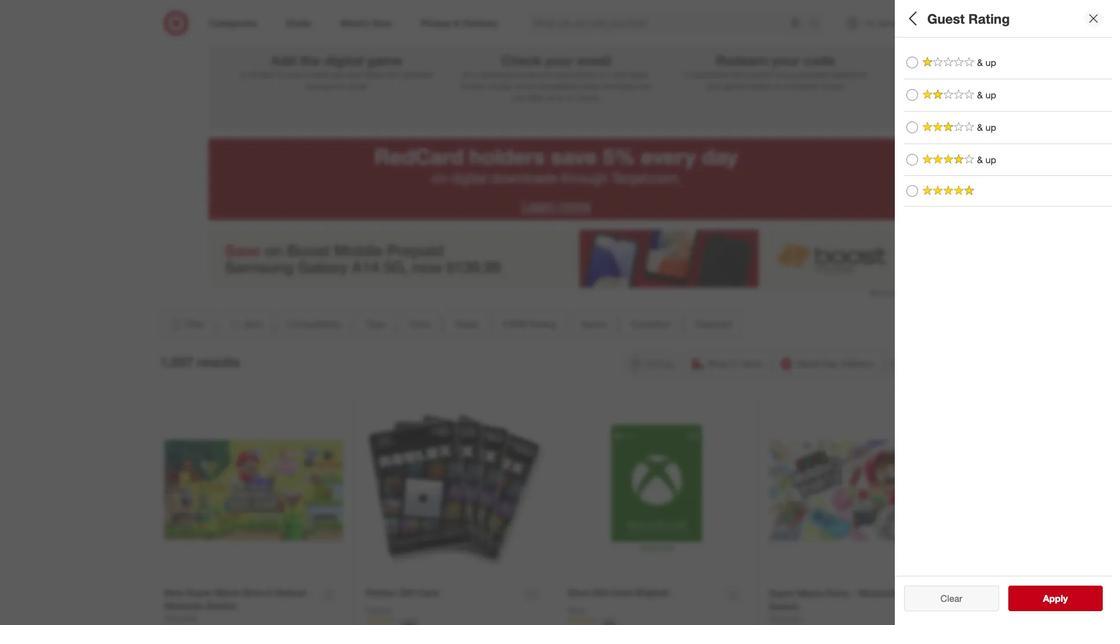 Task type: vqa. For each thing, say whether or not it's contained in the screenshot.


Task type: locate. For each thing, give the bounding box(es) containing it.
1 horizontal spatial download
[[693, 69, 729, 79]]

redcard
[[374, 144, 464, 170]]

1 vertical spatial results
[[1050, 593, 1080, 605]]

steps.
[[628, 69, 650, 79]]

directly
[[831, 69, 857, 79]]

results right 1,557
[[197, 354, 240, 370]]

0 horizontal spatial and
[[347, 69, 361, 79]]

1 horizontal spatial the
[[387, 69, 398, 79]]

roblox gift card image
[[366, 402, 544, 580]]

price button
[[904, 119, 1112, 159], [400, 312, 441, 337]]

xbox gift card (digital) image
[[567, 402, 746, 580], [567, 402, 746, 580]]

2 horizontal spatial the
[[731, 69, 743, 79]]

in
[[732, 358, 739, 369]]

can
[[512, 93, 525, 102]]

day
[[702, 144, 738, 170]]

nintendo inside the new super mario bros u deluxe - nintendo switch
[[164, 600, 204, 612]]

code
[[804, 52, 835, 68], [518, 69, 537, 79]]

mario inside the new super mario bros u deluxe - nintendo switch
[[215, 587, 241, 599]]

2 gift from the left
[[592, 587, 608, 599]]

1 horizontal spatial type
[[904, 90, 929, 103]]

and up the 'usual.'
[[347, 69, 361, 79]]

1 vertical spatial & up radio
[[907, 154, 918, 166]]

download down redeem
[[693, 69, 729, 79]]

and up immediately
[[539, 69, 553, 79]]

2 clear from the left
[[941, 593, 962, 605]]

digital up cart
[[324, 52, 363, 68]]

1 horizontal spatial or
[[775, 81, 782, 91]]

0 vertical spatial & up radio
[[907, 57, 918, 69]]

0 vertical spatial price button
[[904, 119, 1112, 159]]

0 vertical spatial digital
[[324, 52, 363, 68]]

1 clear from the left
[[935, 593, 957, 605]]

super
[[186, 587, 213, 599], [769, 588, 795, 599]]

0 horizontal spatial download
[[480, 69, 516, 79]]

the down redeem
[[731, 69, 743, 79]]

0 horizontal spatial mario
[[215, 587, 241, 599]]

pickup button
[[624, 351, 681, 376]]

- right deluxe
[[309, 587, 312, 599]]

- inside super mario party - nintendo switch
[[852, 588, 856, 599]]

2 content from the left
[[745, 69, 773, 79]]

roblox link
[[366, 605, 391, 617]]

0 horizontal spatial card
[[418, 587, 439, 599]]

content inside add the digital game or content to your online cart and follow the checkout process as usual.
[[249, 69, 277, 79]]

1 horizontal spatial content
[[745, 69, 773, 79]]

see results button
[[1008, 586, 1103, 612]]

digital
[[324, 52, 363, 68], [451, 170, 487, 187]]

your up instructions
[[545, 52, 573, 68]]

xbox gift card (digital) link
[[567, 587, 669, 600]]

computer.
[[784, 81, 821, 91]]

sort
[[245, 318, 262, 330]]

1 vertical spatial digital
[[451, 170, 487, 187]]

1 & up radio from the top
[[907, 89, 918, 101]]

game inside redeem your code to download the content you purchased directly to your game system or computer. enjoy!
[[724, 81, 744, 91]]

content up the system
[[745, 69, 773, 79]]

type inside all filters dialog
[[904, 90, 929, 103]]

the
[[300, 52, 320, 68], [387, 69, 398, 79], [731, 69, 743, 79]]

0 horizontal spatial compatibility
[[287, 318, 341, 330]]

- right party
[[852, 588, 856, 599]]

1 vertical spatial compatibility button
[[277, 312, 351, 337]]

1 horizontal spatial nintendo link
[[769, 614, 802, 625]]

content inside redeem your code to download the content you purchased directly to your game system or computer. enjoy!
[[745, 69, 773, 79]]

1 & up radio from the top
[[907, 57, 918, 69]]

1 vertical spatial on
[[431, 170, 447, 187]]

1 download from the left
[[480, 69, 516, 79]]

1 horizontal spatial gift
[[592, 587, 608, 599]]

0 horizontal spatial digital
[[324, 52, 363, 68]]

digital down holders
[[451, 170, 487, 187]]

super left party
[[769, 588, 795, 599]]

nintendo link down super mario party - nintendo switch
[[769, 614, 802, 625]]

0 vertical spatial price
[[904, 131, 931, 144]]

0 vertical spatial or
[[240, 69, 247, 79]]

content down add
[[249, 69, 277, 79]]

0 vertical spatial on
[[599, 69, 608, 79]]

results inside button
[[1050, 593, 1080, 605]]

learn more
[[521, 198, 591, 214]]

0 horizontal spatial code
[[518, 69, 537, 79]]

game
[[367, 52, 402, 68], [724, 81, 744, 91]]

0 horizontal spatial type button
[[356, 312, 395, 337]]

3 & up from the top
[[977, 121, 996, 133]]

clear
[[935, 593, 957, 605], [941, 593, 962, 605]]

roblox down roblox gift card link
[[366, 606, 391, 616]]

1 card from the left
[[418, 587, 439, 599]]

& up radio
[[907, 57, 918, 69], [907, 122, 918, 133]]

0 vertical spatial rating
[[968, 10, 1010, 26]]

advertisement region
[[209, 230, 904, 288]]

1 vertical spatial price
[[410, 318, 431, 330]]

1 horizontal spatial price
[[904, 131, 931, 144]]

1 and from the left
[[347, 69, 361, 79]]

all filters
[[904, 10, 960, 26]]

0 vertical spatial xbox
[[567, 587, 590, 599]]

to
[[279, 69, 286, 79], [684, 69, 691, 79], [860, 69, 867, 79], [557, 93, 564, 102]]

1 horizontal spatial and
[[539, 69, 553, 79]]

bros
[[243, 587, 264, 599]]

0 vertical spatial type
[[904, 90, 929, 103]]

& up
[[977, 57, 996, 68], [977, 89, 996, 101], [977, 121, 996, 133], [977, 154, 996, 165]]

1 horizontal spatial deals
[[904, 171, 934, 185]]

xbox
[[567, 587, 590, 599], [567, 606, 586, 616]]

rating right esrb
[[530, 318, 556, 330]]

price inside all filters dialog
[[904, 131, 931, 144]]

esrb rating
[[503, 318, 556, 330]]

0 horizontal spatial content
[[249, 69, 277, 79]]

0 horizontal spatial switch
[[207, 600, 237, 612]]

nintendo link down new
[[164, 613, 197, 625]]

1 vertical spatial deals
[[455, 318, 478, 330]]

clear for clear all
[[935, 593, 957, 605]]

1 horizontal spatial results
[[1050, 593, 1080, 605]]

0 vertical spatial deals button
[[904, 159, 1112, 200]]

the right follow
[[387, 69, 398, 79]]

the up online
[[300, 52, 320, 68]]

code inside redeem your code to download the content you purchased directly to your game system or computer. enjoy!
[[804, 52, 835, 68]]

download up usually
[[480, 69, 516, 79]]

cart
[[331, 69, 345, 79]]

to down add
[[279, 69, 286, 79]]

0 horizontal spatial nintendo link
[[164, 613, 197, 625]]

on inside check your email for a download code and instructions on next steps. emails usually arrive immediately after purchase, but can take up to 4+ hours.
[[599, 69, 608, 79]]

sort button
[[218, 312, 272, 337]]

your
[[545, 52, 573, 68], [772, 52, 800, 68], [289, 69, 304, 79], [706, 81, 722, 91]]

card inside xbox gift card (digital) link
[[611, 587, 632, 599]]

2 & from the top
[[977, 89, 983, 101]]

1 vertical spatial deals button
[[445, 312, 488, 337]]

0 vertical spatial roblox
[[366, 587, 397, 599]]

content
[[249, 69, 277, 79], [745, 69, 773, 79]]

add the digital game or content to your online cart and follow the checkout process as usual.
[[240, 52, 434, 91]]

0 horizontal spatial rating
[[530, 318, 556, 330]]

filters
[[924, 10, 960, 26]]

0 horizontal spatial or
[[240, 69, 247, 79]]

store
[[741, 358, 762, 369]]

& up radio
[[907, 89, 918, 101], [907, 154, 918, 166]]

to inside add the digital game or content to your online cart and follow the checkout process as usual.
[[279, 69, 286, 79]]

code up arrive
[[518, 69, 537, 79]]

game inside add the digital game or content to your online cart and follow the checkout process as usual.
[[367, 52, 402, 68]]

1 horizontal spatial -
[[852, 588, 856, 599]]

1 vertical spatial price button
[[400, 312, 441, 337]]

delivery
[[841, 358, 874, 369]]

rating for guest rating
[[968, 10, 1010, 26]]

gift
[[399, 587, 415, 599], [592, 587, 608, 599]]

compatibility
[[904, 50, 974, 63], [287, 318, 341, 330]]

1 vertical spatial type
[[366, 318, 385, 330]]

2 & up radio from the top
[[907, 154, 918, 166]]

compatibility button
[[904, 38, 1112, 78], [277, 312, 351, 337]]

0 vertical spatial compatibility button
[[904, 38, 1112, 78]]

game up follow
[[367, 52, 402, 68]]

card inside roblox gift card link
[[418, 587, 439, 599]]

1 vertical spatial roblox
[[366, 606, 391, 616]]

0 horizontal spatial deals button
[[445, 312, 488, 337]]

every
[[641, 144, 696, 170]]

results
[[197, 354, 240, 370], [1050, 593, 1080, 605]]

0 horizontal spatial super
[[186, 587, 213, 599]]

search button
[[803, 10, 831, 38]]

xbox up xbox link
[[567, 587, 590, 599]]

2 roblox from the top
[[366, 606, 391, 616]]

1 horizontal spatial switch
[[769, 601, 799, 613]]

1 roblox from the top
[[366, 587, 397, 599]]

0 horizontal spatial on
[[431, 170, 447, 187]]

1 horizontal spatial mario
[[798, 588, 823, 599]]

mario
[[215, 587, 241, 599], [798, 588, 823, 599]]

1 & from the top
[[977, 57, 983, 68]]

up inside check your email for a download code and instructions on next steps. emails usually arrive immediately after purchase, but can take up to 4+ hours.
[[545, 93, 554, 102]]

1 vertical spatial rating
[[530, 318, 556, 330]]

1 horizontal spatial code
[[804, 52, 835, 68]]

1 xbox from the top
[[567, 587, 590, 599]]

process
[[305, 81, 334, 91]]

through
[[561, 170, 608, 187]]

to left 4+
[[557, 93, 564, 102]]

1 horizontal spatial compatibility button
[[904, 38, 1112, 78]]

and
[[347, 69, 361, 79], [539, 69, 553, 79]]

clear inside clear button
[[941, 593, 962, 605]]

redeem your code to download the content you purchased directly to your game system or computer. enjoy!
[[684, 52, 867, 91]]

0 vertical spatial game
[[367, 52, 402, 68]]

rating for esrb rating
[[530, 318, 556, 330]]

1 & up from the top
[[977, 57, 996, 68]]

up
[[986, 57, 996, 68], [986, 89, 996, 101], [545, 93, 554, 102], [986, 121, 996, 133], [986, 154, 996, 165]]

1 horizontal spatial rating
[[968, 10, 1010, 26]]

1 horizontal spatial compatibility
[[904, 50, 974, 63]]

0 vertical spatial type button
[[904, 78, 1112, 119]]

clear inside clear all button
[[935, 593, 957, 605]]

roblox up roblox link
[[366, 587, 397, 599]]

your down add
[[289, 69, 304, 79]]

type button
[[904, 78, 1112, 119], [356, 312, 395, 337]]

1 horizontal spatial deals button
[[904, 159, 1112, 200]]

0 horizontal spatial results
[[197, 354, 240, 370]]

1 vertical spatial xbox
[[567, 606, 586, 616]]

deals
[[904, 171, 934, 185], [455, 318, 478, 330]]

target.com.
[[611, 170, 681, 187]]

2 xbox from the top
[[567, 606, 586, 616]]

game left the system
[[724, 81, 744, 91]]

super inside super mario party - nintendo switch
[[769, 588, 795, 599]]

rating inside button
[[530, 318, 556, 330]]

online
[[307, 69, 328, 79]]

2 card from the left
[[611, 587, 632, 599]]

0 horizontal spatial game
[[367, 52, 402, 68]]

clear for clear
[[941, 593, 962, 605]]

0 vertical spatial compatibility
[[904, 50, 974, 63]]

0 vertical spatial deals
[[904, 171, 934, 185]]

genre
[[581, 318, 606, 330]]

1 horizontal spatial card
[[611, 587, 632, 599]]

new super mario bros u deluxe - nintendo switch image
[[164, 402, 343, 580], [164, 402, 343, 580]]

1 horizontal spatial type button
[[904, 78, 1112, 119]]

1 vertical spatial game
[[724, 81, 744, 91]]

clear button
[[904, 586, 999, 612]]

0 vertical spatial results
[[197, 354, 240, 370]]

super mario party - nintendo switch image
[[769, 402, 948, 581], [769, 402, 948, 581]]

1 vertical spatial or
[[775, 81, 782, 91]]

deluxe
[[276, 587, 306, 599]]

deals button
[[904, 159, 1112, 200], [445, 312, 488, 337]]

xbox down xbox gift card (digital) link
[[567, 606, 586, 616]]

nintendo link
[[164, 613, 197, 625], [769, 614, 802, 625]]

super right new
[[186, 587, 213, 599]]

switch
[[207, 600, 237, 612], [769, 601, 799, 613]]

on down redcard
[[431, 170, 447, 187]]

results for see results
[[1050, 593, 1080, 605]]

results for 1,557 results
[[197, 354, 240, 370]]

0 vertical spatial code
[[804, 52, 835, 68]]

same day delivery button
[[775, 351, 882, 376]]

0 horizontal spatial gift
[[399, 587, 415, 599]]

0 horizontal spatial -
[[309, 587, 312, 599]]

mario left party
[[798, 588, 823, 599]]

None radio
[[907, 186, 918, 197]]

guest rating
[[927, 10, 1010, 26]]

on left next
[[599, 69, 608, 79]]

1 horizontal spatial on
[[599, 69, 608, 79]]

immediately
[[537, 81, 581, 91]]

rating inside dialog
[[968, 10, 1010, 26]]

to right directly
[[860, 69, 867, 79]]

1 horizontal spatial game
[[724, 81, 744, 91]]

mario left bros
[[215, 587, 241, 599]]

3
[[771, 10, 780, 31]]

rating right guest
[[968, 10, 1010, 26]]

1 content from the left
[[249, 69, 277, 79]]

results right the 'see' at the bottom of page
[[1050, 593, 1080, 605]]

price
[[904, 131, 931, 144], [410, 318, 431, 330]]

1 gift from the left
[[399, 587, 415, 599]]

1 horizontal spatial super
[[769, 588, 795, 599]]

1 vertical spatial code
[[518, 69, 537, 79]]

1 vertical spatial type button
[[356, 312, 395, 337]]

1 vertical spatial & up radio
[[907, 122, 918, 133]]

1 horizontal spatial digital
[[451, 170, 487, 187]]

all
[[904, 10, 920, 26]]

0 horizontal spatial the
[[300, 52, 320, 68]]

2 and from the left
[[539, 69, 553, 79]]

download
[[480, 69, 516, 79], [693, 69, 729, 79]]

code up purchased
[[804, 52, 835, 68]]

5%
[[603, 144, 635, 170]]

2 download from the left
[[693, 69, 729, 79]]

new
[[164, 587, 184, 599]]

see results
[[1031, 593, 1080, 605]]

0 horizontal spatial type
[[366, 318, 385, 330]]

xbox for xbox gift card (digital)
[[567, 587, 590, 599]]

0 vertical spatial & up radio
[[907, 89, 918, 101]]



Task type: describe. For each thing, give the bounding box(es) containing it.
3 & from the top
[[977, 121, 983, 133]]

take
[[528, 93, 543, 102]]

nintendo inside super mario party - nintendo switch
[[859, 588, 899, 599]]

genre button
[[571, 312, 616, 337]]

pickup
[[645, 358, 673, 369]]

condition button
[[621, 312, 681, 337]]

downloads
[[491, 170, 557, 187]]

check
[[501, 52, 542, 68]]

more
[[559, 198, 591, 214]]

save
[[551, 144, 597, 170]]

What can we help you find? suggestions appear below search field
[[527, 10, 811, 36]]

filter button
[[160, 312, 214, 337]]

1 vertical spatial compatibility
[[287, 318, 341, 330]]

compatibility inside all filters dialog
[[904, 50, 974, 63]]

0 horizontal spatial price
[[410, 318, 431, 330]]

same day delivery
[[796, 358, 874, 369]]

Include out of stock checkbox
[[904, 454, 916, 466]]

(digital)
[[635, 587, 669, 599]]

instructions
[[555, 69, 597, 79]]

0 horizontal spatial compatibility button
[[277, 312, 351, 337]]

search
[[803, 18, 831, 30]]

0 horizontal spatial price button
[[400, 312, 441, 337]]

1,557
[[160, 354, 193, 370]]

super mario party - nintendo switch link
[[769, 587, 921, 614]]

guest rating dialog
[[895, 0, 1112, 626]]

2 & up from the top
[[977, 89, 996, 101]]

4 & up from the top
[[977, 154, 996, 165]]

and inside add the digital game or content to your online cart and follow the checkout process as usual.
[[347, 69, 361, 79]]

esrb rating button
[[493, 312, 566, 337]]

xbox gift card (digital)
[[567, 587, 669, 599]]

learn
[[521, 198, 556, 214]]

next
[[611, 69, 626, 79]]

type button inside all filters dialog
[[904, 78, 1112, 119]]

switch inside the new super mario bros u deluxe - nintendo switch
[[207, 600, 237, 612]]

2
[[551, 10, 561, 31]]

condition
[[631, 318, 671, 330]]

esrb
[[503, 318, 527, 330]]

system
[[747, 81, 773, 91]]

same
[[796, 358, 820, 369]]

featured button
[[685, 312, 742, 337]]

you
[[775, 69, 788, 79]]

digital inside add the digital game or content to your online cart and follow the checkout process as usual.
[[324, 52, 363, 68]]

email
[[577, 52, 611, 68]]

emails
[[461, 81, 485, 91]]

nintendo link for super mario party - nintendo switch
[[769, 614, 802, 625]]

purchased
[[790, 69, 829, 79]]

or inside add the digital game or content to your online cart and follow the checkout process as usual.
[[240, 69, 247, 79]]

1
[[332, 10, 341, 31]]

your inside check your email for a download code and instructions on next steps. emails usually arrive immediately after purchase, but can take up to 4+ hours.
[[545, 52, 573, 68]]

check your email for a download code and instructions on next steps. emails usually arrive immediately after purchase, but can take up to 4+ hours.
[[461, 52, 651, 102]]

apply
[[1043, 593, 1068, 605]]

download inside check your email for a download code and instructions on next steps. emails usually arrive immediately after purchase, but can take up to 4+ hours.
[[480, 69, 516, 79]]

clear all
[[935, 593, 968, 605]]

your down redeem
[[706, 81, 722, 91]]

redeem
[[716, 52, 768, 68]]

u
[[266, 587, 273, 599]]

guest
[[927, 10, 965, 26]]

gift for xbox
[[592, 587, 608, 599]]

- inside the new super mario bros u deluxe - nintendo switch
[[309, 587, 312, 599]]

checkout
[[400, 69, 434, 79]]

after
[[583, 81, 600, 91]]

card for xbox
[[611, 587, 632, 599]]

0 horizontal spatial deals
[[455, 318, 478, 330]]

roblox for roblox gift card
[[366, 587, 397, 599]]

roblox for roblox
[[366, 606, 391, 616]]

featured
[[695, 318, 732, 330]]

your inside add the digital game or content to your online cart and follow the checkout process as usual.
[[289, 69, 304, 79]]

party
[[826, 588, 850, 599]]

day
[[823, 358, 838, 369]]

super mario party - nintendo switch
[[769, 588, 899, 613]]

new super mario bros u deluxe - nintendo switch
[[164, 587, 312, 612]]

purchase,
[[602, 81, 637, 91]]

shop in store
[[707, 358, 762, 369]]

all filters dialog
[[895, 0, 1112, 626]]

2 & up radio from the top
[[907, 122, 918, 133]]

nintendo link for new super mario bros u deluxe - nintendo switch
[[164, 613, 197, 625]]

4 & from the top
[[977, 154, 983, 165]]

filter
[[185, 318, 205, 330]]

or inside redeem your code to download the content you purchased directly to your game system or computer. enjoy!
[[775, 81, 782, 91]]

the inside redeem your code to download the content you purchased directly to your game system or computer. enjoy!
[[731, 69, 743, 79]]

clear all button
[[904, 586, 999, 612]]

to inside check your email for a download code and instructions on next steps. emails usually arrive immediately after purchase, but can take up to 4+ hours.
[[557, 93, 564, 102]]

a
[[474, 69, 478, 79]]

usually
[[487, 81, 512, 91]]

enjoy!
[[823, 81, 845, 91]]

usual.
[[347, 81, 368, 91]]

to right steps.
[[684, 69, 691, 79]]

xbox link
[[567, 605, 586, 617]]

sponsored
[[869, 288, 904, 297]]

shop
[[707, 358, 729, 369]]

1 horizontal spatial price button
[[904, 119, 1112, 159]]

follow
[[363, 69, 384, 79]]

roblox gift card
[[366, 587, 439, 599]]

arrive
[[514, 81, 534, 91]]

hours.
[[578, 93, 600, 102]]

as
[[337, 81, 345, 91]]

card for roblox
[[418, 587, 439, 599]]

add
[[271, 52, 296, 68]]

holders
[[469, 144, 545, 170]]

switch inside super mario party - nintendo switch
[[769, 601, 799, 613]]

mario inside super mario party - nintendo switch
[[798, 588, 823, 599]]

super inside the new super mario bros u deluxe - nintendo switch
[[186, 587, 213, 599]]

new super mario bros u deluxe - nintendo switch link
[[164, 587, 315, 613]]

see
[[1031, 593, 1048, 605]]

1,557 results
[[160, 354, 240, 370]]

apply button
[[1008, 586, 1103, 612]]

shop in store button
[[686, 351, 770, 376]]

and inside check your email for a download code and instructions on next steps. emails usually arrive immediately after purchase, but can take up to 4+ hours.
[[539, 69, 553, 79]]

your up you
[[772, 52, 800, 68]]

download inside redeem your code to download the content you purchased directly to your game system or computer. enjoy!
[[693, 69, 729, 79]]

but
[[640, 81, 651, 91]]

code inside check your email for a download code and instructions on next steps. emails usually arrive immediately after purchase, but can take up to 4+ hours.
[[518, 69, 537, 79]]

roblox gift card link
[[366, 587, 439, 600]]

gift for roblox
[[399, 587, 415, 599]]

on digital downloads through target.com.
[[431, 170, 681, 187]]

xbox for xbox
[[567, 606, 586, 616]]

4+
[[566, 93, 576, 102]]

deals inside all filters dialog
[[904, 171, 934, 185]]



